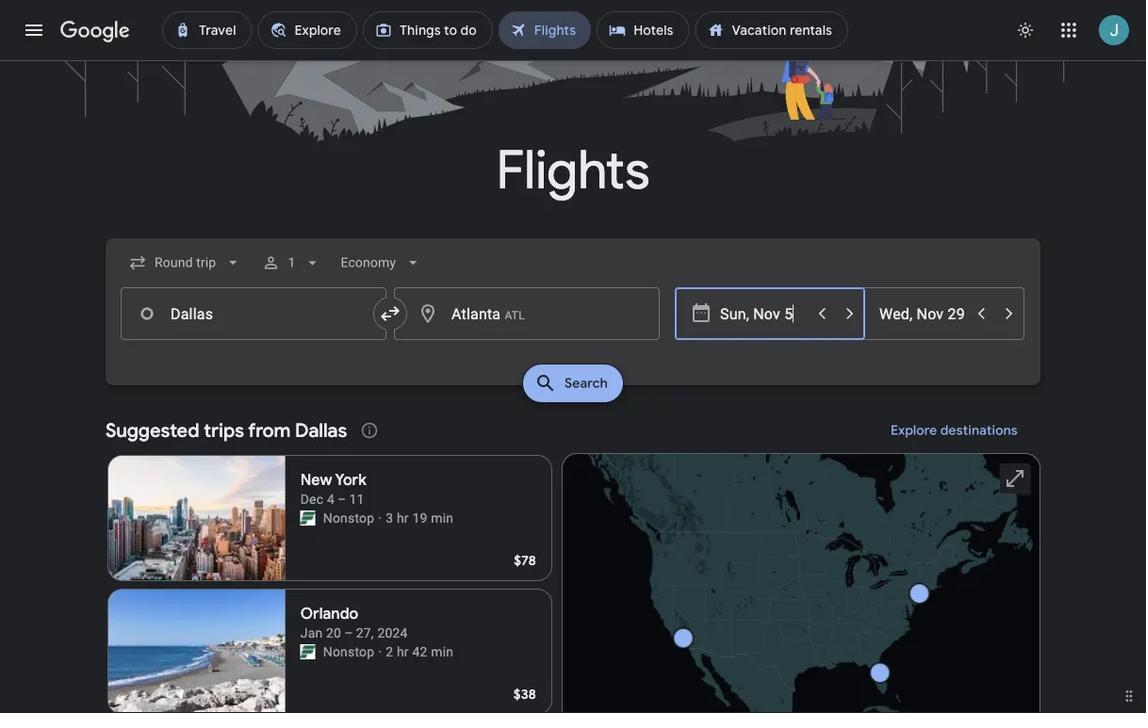 Task type: vqa. For each thing, say whether or not it's contained in the screenshot.
round trip
no



Task type: describe. For each thing, give the bounding box(es) containing it.
dec
[[301, 492, 324, 507]]

frontier image
[[301, 645, 316, 660]]

nonstop for york
[[323, 511, 375, 526]]

destinations
[[941, 423, 1019, 440]]

hr for new york
[[397, 511, 409, 526]]

3 hr 19 min
[[386, 511, 454, 526]]

orlando
[[301, 605, 359, 624]]

trips
[[204, 419, 244, 443]]

orlando jan 20 – 27, 2024
[[301, 605, 408, 641]]

2024
[[378, 626, 408, 641]]

1 button
[[254, 241, 329, 286]]

new york dec 4 – 11
[[301, 471, 367, 507]]

york
[[335, 471, 367, 490]]

from
[[248, 419, 291, 443]]

explore
[[891, 423, 938, 440]]

new
[[301, 471, 332, 490]]

42
[[413, 645, 428, 660]]

1
[[288, 255, 296, 271]]

explore destinations
[[891, 423, 1019, 440]]

19
[[413, 511, 428, 526]]

2
[[386, 645, 393, 660]]

20 – 27,
[[326, 626, 374, 641]]

Return text field
[[880, 289, 967, 340]]

search
[[565, 375, 608, 392]]

frontier image
[[301, 511, 316, 526]]

Flight search field
[[91, 239, 1056, 408]]

2 hr 42 min
[[386, 645, 454, 660]]

suggested trips from dallas
[[106, 419, 347, 443]]

swap origin and destination. image
[[379, 303, 402, 325]]

3
[[386, 511, 393, 526]]

38 US dollars text field
[[514, 687, 537, 704]]



Task type: locate. For each thing, give the bounding box(es) containing it.
None text field
[[394, 288, 660, 340]]

jan
[[301, 626, 323, 641]]

1 min from the top
[[431, 511, 454, 526]]

min right 42
[[431, 645, 454, 660]]

flights
[[497, 137, 650, 204]]

dallas
[[295, 419, 347, 443]]

$38
[[514, 687, 537, 704]]

hr right the 3
[[397, 511, 409, 526]]

$78
[[514, 553, 537, 570]]

2 min from the top
[[431, 645, 454, 660]]

hr right 2 at the bottom
[[397, 645, 409, 660]]

78 US dollars text field
[[514, 553, 537, 570]]

 image
[[378, 509, 382, 528]]

0 vertical spatial min
[[431, 511, 454, 526]]

explore destinations button
[[869, 408, 1041, 454]]

search button
[[523, 365, 623, 403]]

1 vertical spatial min
[[431, 645, 454, 660]]

nonstop for jan
[[323, 645, 375, 660]]

2 hr from the top
[[397, 645, 409, 660]]

4 – 11
[[327, 492, 365, 507]]

change appearance image
[[1004, 8, 1049, 53]]

1 vertical spatial nonstop
[[323, 645, 375, 660]]

0 vertical spatial nonstop
[[323, 511, 375, 526]]

hr
[[397, 511, 409, 526], [397, 645, 409, 660]]

min for orlando
[[431, 645, 454, 660]]

1 vertical spatial hr
[[397, 645, 409, 660]]

 image
[[378, 643, 382, 662]]

suggested trips from dallas region
[[106, 408, 1041, 714]]

nonstop down the "4 – 11"
[[323, 511, 375, 526]]

0 vertical spatial hr
[[397, 511, 409, 526]]

1 hr from the top
[[397, 511, 409, 526]]

Departure text field
[[721, 289, 807, 340]]

min
[[431, 511, 454, 526], [431, 645, 454, 660]]

None text field
[[121, 288, 387, 340]]

main menu image
[[23, 19, 45, 41]]

hr for orlando
[[397, 645, 409, 660]]

1 nonstop from the top
[[323, 511, 375, 526]]

suggested
[[106, 419, 200, 443]]

nonstop
[[323, 511, 375, 526], [323, 645, 375, 660]]

min right 19
[[431, 511, 454, 526]]

2 nonstop from the top
[[323, 645, 375, 660]]

min for new york
[[431, 511, 454, 526]]

None field
[[121, 246, 250, 280], [333, 246, 430, 280], [121, 246, 250, 280], [333, 246, 430, 280]]

nonstop down 20 – 27,
[[323, 645, 375, 660]]



